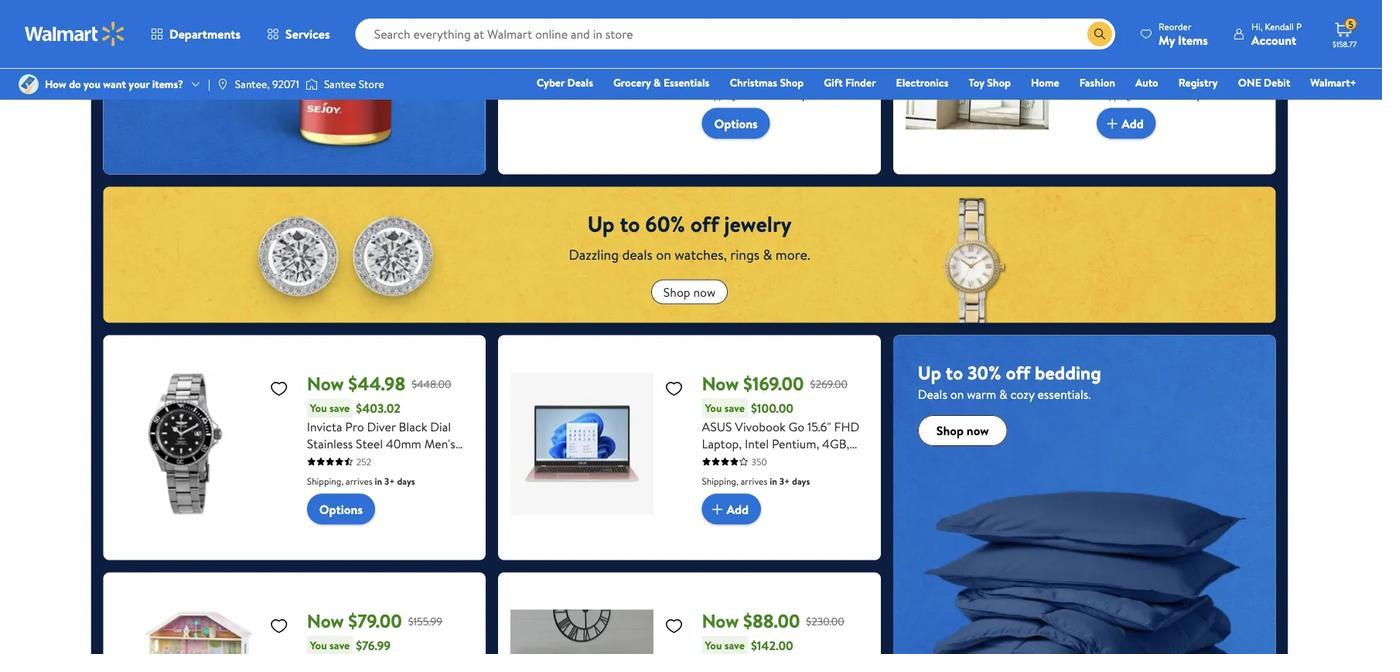 Task type: vqa. For each thing, say whether or not it's contained in the screenshot.
GUEST
no



Task type: locate. For each thing, give the bounding box(es) containing it.
yr,
[[733, 469, 746, 486]]

full
[[1217, 32, 1236, 49]]

arrives inside now $44.98 group
[[346, 475, 373, 488]]

to left 30% at the right bottom of the page
[[946, 360, 963, 386]]

you save down now $79.00 $155.99
[[310, 638, 350, 653]]

shipping, arrives in 3+ days down 350
[[702, 475, 810, 488]]

you for asus
[[705, 401, 722, 416]]

0 horizontal spatial add button
[[702, 494, 761, 525]]

1 vertical spatial shop now
[[937, 422, 989, 439]]

off
[[691, 209, 719, 239], [1006, 360, 1031, 386]]

save inside you save $100.00 asus vivobook go 15.6" fhd laptop, intel pentium, 4gb, 128gb, win 11 (s mode), office 365 1-yr, pink
[[725, 401, 745, 416]]

santee
[[324, 77, 356, 92]]

0 vertical spatial options link
[[702, 108, 770, 139]]

1 horizontal spatial on
[[950, 386, 964, 403]]

shop
[[780, 75, 804, 90], [987, 75, 1011, 90], [664, 283, 690, 300], [937, 422, 964, 439]]

0 vertical spatial up
[[587, 209, 615, 239]]

now
[[693, 283, 716, 300], [967, 422, 989, 439]]

up left 30% at the right bottom of the page
[[918, 360, 941, 386]]

in down 26970
[[375, 475, 382, 488]]

$316.01
[[751, 14, 789, 31]]

0 vertical spatial on
[[656, 245, 671, 265]]

0 vertical spatial add to cart image
[[1103, 114, 1122, 133]]

0 vertical spatial to
[[620, 209, 640, 239]]

now $169.00 $269.00
[[702, 371, 848, 397]]

shop now button down warm
[[918, 415, 1008, 446]]

options link down watch
[[307, 494, 375, 525]]

save for $84.99
[[1120, 15, 1140, 30]]

add button down mirrors,
[[1097, 108, 1156, 139]]

toy shop link
[[962, 74, 1018, 91]]

arrives down "252"
[[346, 475, 373, 488]]

black down 575
[[1142, 83, 1171, 100]]

3+ down 40mm
[[384, 475, 395, 488]]

on right the "deals"
[[656, 245, 671, 265]]

win
[[742, 452, 763, 469]]

1 vertical spatial now
[[967, 422, 989, 439]]

now down warm
[[967, 422, 989, 439]]

save inside 'now $88.00' group
[[725, 638, 745, 653]]

kors
[[747, 32, 770, 49]]

& right grocery
[[654, 75, 661, 90]]

up inside up to 60% off jewelry dazzling deals on watches, rings & more.
[[587, 209, 615, 239]]

& right rings on the top right
[[763, 245, 772, 265]]

3+ down 'floor'
[[1174, 89, 1185, 102]]

3+
[[779, 89, 790, 102], [1174, 89, 1185, 102], [384, 475, 395, 488], [779, 475, 790, 488]]

1 horizontal spatial up
[[918, 360, 941, 386]]

0 vertical spatial add
[[1122, 115, 1144, 132]]

add to cart image down 365
[[708, 500, 727, 519]]

shipping,
[[702, 89, 739, 102], [1097, 89, 1134, 102], [307, 475, 344, 488], [702, 475, 739, 488]]

options link
[[702, 108, 770, 139], [307, 494, 375, 525]]

on left warm
[[950, 386, 964, 403]]

off for jewelry
[[691, 209, 719, 239]]

you down now $79.00 $155.99
[[310, 638, 327, 653]]

off inside up to 60% off jewelry dazzling deals on watches, rings & more.
[[691, 209, 719, 239]]

now for 60%
[[693, 283, 716, 300]]

3+ inside now $169.00 group
[[779, 475, 790, 488]]

days down mode),
[[792, 475, 810, 488]]

1 vertical spatial shop now button
[[918, 415, 1008, 446]]

0 horizontal spatial black
[[399, 418, 427, 435]]

1 vertical spatial to
[[946, 360, 963, 386]]

1 horizontal spatial black
[[1142, 83, 1171, 100]]

up up dazzling
[[587, 209, 615, 239]]

0 horizontal spatial add
[[727, 501, 749, 518]]

1 horizontal spatial  image
[[216, 78, 229, 91]]

add to cart image inside now $169.00 group
[[708, 500, 727, 519]]

diver
[[367, 418, 396, 435]]

add down mirrors,
[[1122, 115, 1144, 132]]

save inside you save $316.01 michael kors 35f1gtvc6t jet set travel dome crossbody bag leather powder blush female
[[725, 15, 745, 30]]

add down yr,
[[727, 501, 749, 518]]

length
[[1097, 49, 1134, 66]]

add button down 1-
[[702, 494, 761, 525]]

add to favorites list, asus vivobook go 15.6" fhd laptop, intel pentium, 4gb, 128gb, win 11 (s mode), office 365 1-yr, pink image
[[665, 379, 683, 398]]

dome
[[756, 49, 789, 66]]

you save
[[310, 638, 350, 653], [705, 638, 745, 653]]

$155.99
[[408, 614, 443, 629]]

1 vertical spatial options link
[[307, 494, 375, 525]]

fhd
[[834, 418, 860, 435]]

1 vertical spatial options
[[319, 501, 363, 518]]

1 horizontal spatial you save
[[705, 638, 745, 653]]

3+ inside now $44.98 group
[[384, 475, 395, 488]]

shop now down warm
[[937, 422, 989, 439]]

in down "powder"
[[770, 89, 777, 102]]

you save for $79.00
[[310, 638, 350, 653]]

1 vertical spatial deals
[[918, 386, 947, 403]]

services button
[[254, 15, 343, 53]]

save up asus
[[725, 401, 745, 416]]

575
[[1146, 69, 1161, 82]]

to up the "deals"
[[620, 209, 640, 239]]

(s
[[777, 452, 788, 469]]

you
[[705, 15, 722, 30], [1100, 15, 1117, 30], [310, 401, 327, 416], [705, 401, 722, 416], [310, 638, 327, 653], [705, 638, 722, 653]]

intel
[[745, 435, 769, 452]]

deals left warm
[[918, 386, 947, 403]]

1 vertical spatial add button
[[702, 494, 761, 525]]

1 horizontal spatial options
[[714, 115, 758, 132]]

deals right cyber
[[567, 75, 593, 90]]

shop now for 60%
[[664, 283, 716, 300]]

& left "cozy"
[[999, 386, 1008, 403]]

1 horizontal spatial to
[[946, 360, 963, 386]]

you inside you save $316.01 michael kors 35f1gtvc6t jet set travel dome crossbody bag leather powder blush female
[[705, 15, 722, 30]]

1 vertical spatial on
[[950, 386, 964, 403]]

1 vertical spatial off
[[1006, 360, 1031, 386]]

2 you save from the left
[[705, 638, 745, 653]]

add to favorites list, hillsdale lancaster farmhouse oak top 1 drawer nightstand, set of 2, ivory image
[[665, 616, 683, 636]]

departments
[[169, 26, 241, 43]]

|
[[208, 77, 210, 92]]

to
[[620, 209, 640, 239], [946, 360, 963, 386]]

arrives down 350
[[741, 475, 768, 488]]

you inside you save $84.99 beautypeak 64"x21" full length mirror rectangle body dressing floor standing mirrors, black
[[1100, 15, 1117, 30]]

cyber
[[537, 75, 565, 90]]

save for $316.01
[[725, 15, 745, 30]]

save up michael
[[725, 15, 745, 30]]

0 horizontal spatial &
[[654, 75, 661, 90]]

shipping, inside now $169.00 group
[[702, 475, 739, 488]]

you up asus
[[705, 401, 722, 416]]

save down the $88.00
[[725, 638, 745, 653]]

items
[[1178, 31, 1208, 48]]

3+ down (s
[[779, 475, 790, 488]]

warm
[[967, 386, 996, 403]]

walmart+
[[1311, 75, 1357, 90]]

one debit
[[1238, 75, 1290, 90]]

 image right '|'
[[216, 78, 229, 91]]

0 horizontal spatial options link
[[307, 494, 375, 525]]

now right add to favorites list, kidkraft grand view mansion wooden dollhouse with 34 accessories, ages 3 and up image
[[307, 608, 344, 634]]

save inside you save $403.02 invicta pro diver black dial stainless steel 40mm men's watch 26970
[[330, 401, 350, 416]]

you up invicta
[[310, 401, 327, 416]]

home
[[1031, 75, 1059, 90]]

you inside you save $100.00 asus vivobook go 15.6" fhd laptop, intel pentium, 4gb, 128gb, win 11 (s mode), office 365 1-yr, pink
[[705, 401, 722, 416]]

black inside you save $84.99 beautypeak 64"x21" full length mirror rectangle body dressing floor standing mirrors, black
[[1142, 83, 1171, 100]]

0 vertical spatial black
[[1142, 83, 1171, 100]]

black left dial
[[399, 418, 427, 435]]

blush
[[812, 66, 841, 83]]

on inside up to 30% off bedding deals on warm & cozy essentials.
[[950, 386, 964, 403]]

registry
[[1179, 75, 1218, 90]]

set
[[702, 49, 720, 66]]

2 vertical spatial &
[[999, 386, 1008, 403]]

add to cart image down mirrors,
[[1103, 114, 1122, 133]]

you down 'now $88.00 $230.00'
[[705, 638, 722, 653]]

2 horizontal spatial &
[[999, 386, 1008, 403]]

0 vertical spatial now
[[693, 283, 716, 300]]

15.6"
[[808, 418, 831, 435]]

1 horizontal spatial &
[[763, 245, 772, 265]]

invicta
[[307, 418, 342, 435]]

to inside up to 30% off bedding deals on warm & cozy essentials.
[[946, 360, 963, 386]]

pentium,
[[772, 435, 819, 452]]

0 vertical spatial add button
[[1097, 108, 1156, 139]]

1 horizontal spatial off
[[1006, 360, 1031, 386]]

home link
[[1024, 74, 1066, 91]]

off up watches,
[[691, 209, 719, 239]]

shipping, arrives in 3+ days down "252"
[[307, 475, 415, 488]]

1 horizontal spatial options link
[[702, 108, 770, 139]]

hi,
[[1252, 20, 1263, 33]]

off inside up to 30% off bedding deals on warm & cozy essentials.
[[1006, 360, 1031, 386]]

shop now
[[664, 283, 716, 300], [937, 422, 989, 439]]

0 horizontal spatial up
[[587, 209, 615, 239]]

0 horizontal spatial deals
[[567, 75, 593, 90]]

now up invicta
[[307, 371, 344, 397]]

0 horizontal spatial shop now button
[[651, 280, 728, 304]]

0 horizontal spatial  image
[[19, 74, 39, 94]]

0 horizontal spatial to
[[620, 209, 640, 239]]

save for $100.00
[[725, 401, 745, 416]]

you save $403.02 invicta pro diver black dial stainless steel 40mm men's watch 26970
[[307, 400, 455, 469]]

 image
[[305, 77, 318, 92]]

options down watch
[[319, 501, 363, 518]]

add to cart image
[[1103, 114, 1122, 133], [708, 500, 727, 519]]

0 vertical spatial shop now button
[[651, 280, 728, 304]]

arrives down 213
[[741, 89, 768, 102]]

1 vertical spatial black
[[399, 418, 427, 435]]

0 horizontal spatial off
[[691, 209, 719, 239]]

0 vertical spatial &
[[654, 75, 661, 90]]

save inside you save $84.99 beautypeak 64"x21" full length mirror rectangle body dressing floor standing mirrors, black
[[1120, 15, 1140, 30]]

bedding
[[1035, 360, 1101, 386]]

1 vertical spatial &
[[763, 245, 772, 265]]

 image
[[19, 74, 39, 94], [216, 78, 229, 91]]

dazzling
[[569, 245, 619, 265]]

1 you save from the left
[[310, 638, 350, 653]]

options down female
[[714, 115, 758, 132]]

you up "beautypeak"
[[1100, 15, 1117, 30]]

shipping, arrives in 3+ days inside now $44.98 group
[[307, 475, 415, 488]]

auto link
[[1129, 74, 1165, 91]]

$403.02
[[356, 400, 400, 417]]

one debit link
[[1231, 74, 1297, 91]]

you save down the $88.00
[[705, 638, 745, 653]]

up
[[587, 209, 615, 239], [918, 360, 941, 386]]

body
[[1231, 49, 1258, 66]]

you save inside 'now $88.00' group
[[705, 638, 745, 653]]

0 horizontal spatial now
[[693, 283, 716, 300]]

office
[[831, 452, 866, 469]]

your
[[129, 77, 150, 92]]

days down 40mm
[[397, 475, 415, 488]]

steel
[[356, 435, 383, 452]]

more.
[[776, 245, 810, 265]]

1 horizontal spatial now
[[967, 422, 989, 439]]

1 horizontal spatial add
[[1122, 115, 1144, 132]]

you inside you save $403.02 invicta pro diver black dial stainless steel 40mm men's watch 26970
[[310, 401, 327, 416]]

0 vertical spatial off
[[691, 209, 719, 239]]

$100.00
[[751, 400, 794, 417]]

days down "powder"
[[792, 89, 810, 102]]

11
[[766, 452, 774, 469]]

up inside up to 30% off bedding deals on warm & cozy essentials.
[[918, 360, 941, 386]]

0 vertical spatial options
[[714, 115, 758, 132]]

add button
[[1097, 108, 1156, 139], [702, 494, 761, 525]]

auto
[[1136, 75, 1159, 90]]

grocery & essentials link
[[606, 74, 717, 91]]

shipping, arrives in 3+ days inside now $169.00 group
[[702, 475, 810, 488]]

1 vertical spatial up
[[918, 360, 941, 386]]

you inside 'now $88.00' group
[[705, 638, 722, 653]]

shop now button
[[651, 280, 728, 304], [918, 415, 1008, 446]]

0 horizontal spatial add to cart image
[[708, 500, 727, 519]]

to for 30%
[[946, 360, 963, 386]]

0 horizontal spatial shop now
[[664, 283, 716, 300]]

1 horizontal spatial shop now button
[[918, 415, 1008, 446]]

options link down female
[[702, 108, 770, 139]]

 image left how
[[19, 74, 39, 94]]

powder
[[769, 66, 809, 83]]

now up asus
[[702, 371, 739, 397]]

shop now button for 30%
[[918, 415, 1008, 446]]

shipping, arrives in 3+ days
[[702, 89, 810, 102], [1097, 89, 1205, 102], [307, 475, 415, 488], [702, 475, 810, 488]]

shop down watches,
[[664, 283, 690, 300]]

stainless
[[307, 435, 353, 452]]

services
[[285, 26, 330, 43]]

now for now $44.98
[[307, 371, 344, 397]]

5
[[1349, 18, 1354, 31]]

shipping, down watch
[[307, 475, 344, 488]]

in
[[770, 89, 777, 102], [1165, 89, 1172, 102], [375, 475, 382, 488], [770, 475, 777, 488]]

0 horizontal spatial you save
[[310, 638, 350, 653]]

1 horizontal spatial shop now
[[937, 422, 989, 439]]

you for beautypeak
[[1100, 15, 1117, 30]]

arrives down 575
[[1136, 89, 1163, 102]]

in down 11
[[770, 475, 777, 488]]

1 horizontal spatial add button
[[1097, 108, 1156, 139]]

0 horizontal spatial options
[[319, 501, 363, 518]]

1 vertical spatial add
[[727, 501, 749, 518]]

essentials.
[[1038, 386, 1091, 403]]

shop right toy
[[987, 75, 1011, 90]]

shop now button for 60%
[[651, 280, 728, 304]]

0 vertical spatial shop now
[[664, 283, 716, 300]]

off for bedding
[[1006, 360, 1031, 386]]

add
[[1122, 115, 1144, 132], [727, 501, 749, 518]]

60%
[[645, 209, 685, 239]]

you up michael
[[705, 15, 722, 30]]

 image for how do you want your items?
[[19, 74, 39, 94]]

shop now down watches,
[[664, 283, 716, 300]]

to inside up to 60% off jewelry dazzling deals on watches, rings & more.
[[620, 209, 640, 239]]

now down watches,
[[693, 283, 716, 300]]

options inside now $44.98 group
[[319, 501, 363, 518]]

christmas
[[730, 75, 777, 90]]

save up pro
[[330, 401, 350, 416]]

shipping, inside now $44.98 group
[[307, 475, 344, 488]]

go
[[789, 418, 805, 435]]

1 vertical spatial add to cart image
[[708, 500, 727, 519]]

options for options link inside now $44.98 group
[[319, 501, 363, 518]]

0 horizontal spatial on
[[656, 245, 671, 265]]

off right 30% at the right bottom of the page
[[1006, 360, 1031, 386]]

1 horizontal spatial add to cart image
[[1103, 114, 1122, 133]]

shipping, down 128gb,
[[702, 475, 739, 488]]

black inside you save $403.02 invicta pro diver black dial stainless steel 40mm men's watch 26970
[[399, 418, 427, 435]]

shop now button down watches,
[[651, 280, 728, 304]]

& inside up to 30% off bedding deals on warm & cozy essentials.
[[999, 386, 1008, 403]]

departments button
[[138, 15, 254, 53]]

1 horizontal spatial deals
[[918, 386, 947, 403]]

grocery & essentials
[[613, 75, 710, 90]]

you for invicta
[[310, 401, 327, 416]]

now right the add to favorites list, hillsdale lancaster farmhouse oak top 1 drawer nightstand, set of 2, ivory icon at left
[[702, 608, 739, 634]]

arrives
[[741, 89, 768, 102], [1136, 89, 1163, 102], [346, 475, 373, 488], [741, 475, 768, 488]]

save up "beautypeak"
[[1120, 15, 1140, 30]]

add to cart image for the top add button
[[1103, 114, 1122, 133]]

mode),
[[790, 452, 828, 469]]



Task type: describe. For each thing, give the bounding box(es) containing it.
Search search field
[[356, 19, 1115, 50]]

350
[[751, 455, 767, 468]]

$269.00
[[810, 377, 848, 392]]

you save for $88.00
[[705, 638, 745, 653]]

floor
[[1146, 66, 1175, 83]]

shop now for 30%
[[937, 422, 989, 439]]

in down 'floor'
[[1165, 89, 1172, 102]]

days inside now $44.98 group
[[397, 475, 415, 488]]

in inside now $169.00 group
[[770, 475, 777, 488]]

you save $84.99 beautypeak 64"x21" full length mirror rectangle body dressing floor standing mirrors, black
[[1097, 14, 1258, 100]]

debit
[[1264, 75, 1290, 90]]

add to favorites list, kidkraft grand view mansion wooden dollhouse with 34 accessories, ages 3 and up image
[[270, 616, 288, 636]]

Walmart Site-Wide search field
[[356, 19, 1115, 50]]

$158.77
[[1333, 39, 1357, 49]]

search icon image
[[1094, 28, 1106, 40]]

dressing
[[1097, 66, 1143, 83]]

how
[[45, 77, 66, 92]]

days down standing
[[1187, 89, 1205, 102]]

jewelry
[[724, 209, 792, 239]]

santee, 92071
[[235, 77, 299, 92]]

 image for santee, 92071
[[216, 78, 229, 91]]

add inside now $169.00 group
[[727, 501, 749, 518]]

& inside grocery & essentials link
[[654, 75, 661, 90]]

bag
[[702, 66, 722, 83]]

store
[[359, 77, 384, 92]]

up to 60% off jewelry dazzling deals on watches, rings & more.
[[569, 209, 810, 265]]

now $88.00 $230.00
[[702, 608, 844, 634]]

pro
[[345, 418, 364, 435]]

now for now $169.00
[[702, 371, 739, 397]]

now $79.00 $155.99
[[307, 608, 443, 634]]

options link inside now $44.98 group
[[307, 494, 375, 525]]

rectangle
[[1174, 49, 1228, 66]]

how do you want your items?
[[45, 77, 183, 92]]

walmart image
[[25, 22, 125, 46]]

cyber deals link
[[530, 74, 600, 91]]

3+ down "powder"
[[779, 89, 790, 102]]

you save $100.00 asus vivobook go 15.6" fhd laptop, intel pentium, 4gb, 128gb, win 11 (s mode), office 365 1-yr, pink
[[702, 400, 866, 486]]

watches,
[[675, 245, 727, 265]]

cyber deals
[[537, 75, 593, 90]]

save for $403.02
[[330, 401, 350, 416]]

add button inside now $169.00 group
[[702, 494, 761, 525]]

$448.00
[[412, 377, 451, 392]]

essentials
[[664, 75, 710, 90]]

$88.00
[[743, 608, 800, 634]]

$79.00
[[348, 608, 402, 634]]

$169.00
[[743, 371, 804, 397]]

electronics link
[[889, 74, 956, 91]]

shipping, down bag
[[702, 89, 739, 102]]

fashion link
[[1073, 74, 1122, 91]]

crossbody
[[792, 49, 849, 66]]

128gb,
[[702, 452, 739, 469]]

deals inside up to 30% off bedding deals on warm & cozy essentials.
[[918, 386, 947, 403]]

up for up to 60% off jewelry
[[587, 209, 615, 239]]

want
[[103, 77, 126, 92]]

walmart+ link
[[1304, 74, 1364, 91]]

days inside now $169.00 group
[[792, 475, 810, 488]]

clear search field text image
[[1069, 28, 1081, 40]]

do
[[69, 77, 81, 92]]

mirrors,
[[1097, 83, 1139, 100]]

leather
[[725, 66, 766, 83]]

grocery
[[613, 75, 651, 90]]

michael
[[702, 32, 744, 49]]

92071
[[272, 77, 299, 92]]

now $44.98 $448.00
[[307, 371, 451, 397]]

now for now $88.00
[[702, 608, 739, 634]]

toy
[[969, 75, 985, 90]]

santee store
[[324, 77, 384, 92]]

shipping, down dressing on the right top
[[1097, 89, 1134, 102]]

shipping, arrives in 3+ days down 575
[[1097, 89, 1205, 102]]

1-
[[725, 469, 733, 486]]

shop down up to 30% off bedding deals on warm & cozy essentials.
[[937, 422, 964, 439]]

shipping, arrives in 3+ days down 213
[[702, 89, 810, 102]]

you save $316.01 michael kors 35f1gtvc6t jet set travel dome crossbody bag leather powder blush female
[[702, 14, 856, 100]]

$230.00
[[806, 614, 844, 629]]

jet
[[839, 32, 856, 49]]

4gb,
[[822, 435, 850, 452]]

registry link
[[1172, 74, 1225, 91]]

santee,
[[235, 77, 270, 92]]

christmas shop link
[[723, 74, 811, 91]]

pink
[[749, 469, 772, 486]]

now for now $79.00
[[307, 608, 344, 634]]

dial
[[430, 418, 451, 435]]

now for 30%
[[967, 422, 989, 439]]

up for up to 30% off bedding
[[918, 360, 941, 386]]

add to cart image for add button inside the now $169.00 group
[[708, 500, 727, 519]]

finder
[[845, 75, 876, 90]]

0 vertical spatial deals
[[567, 75, 593, 90]]

on inside up to 60% off jewelry dazzling deals on watches, rings & more.
[[656, 245, 671, 265]]

arrives inside now $169.00 group
[[741, 475, 768, 488]]

cozy
[[1011, 386, 1035, 403]]

female
[[702, 83, 741, 100]]

30%
[[968, 360, 1001, 386]]

to for 60%
[[620, 209, 640, 239]]

rings
[[730, 245, 760, 265]]

252
[[356, 455, 371, 468]]

now $169.00 group
[[511, 348, 869, 548]]

in inside now $44.98 group
[[375, 475, 382, 488]]

travel
[[722, 49, 753, 66]]

you for michael
[[705, 15, 722, 30]]

reorder my items
[[1159, 20, 1208, 48]]

up to 30% off bedding deals on warm & cozy essentials.
[[918, 360, 1101, 403]]

shop down dome
[[780, 75, 804, 90]]

hi, kendall p account
[[1252, 20, 1302, 48]]

account
[[1252, 31, 1297, 48]]

365
[[702, 469, 722, 486]]

electronics
[[896, 75, 949, 90]]

& inside up to 60% off jewelry dazzling deals on watches, rings & more.
[[763, 245, 772, 265]]

deals
[[622, 245, 653, 265]]

items?
[[152, 77, 183, 92]]

gift
[[824, 75, 843, 90]]

now $88.00 group
[[511, 585, 869, 654]]

$44.98
[[348, 371, 405, 397]]

fashion
[[1080, 75, 1115, 90]]

vivobook
[[735, 418, 786, 435]]

26970
[[344, 452, 377, 469]]

save down now $79.00 $155.99
[[330, 638, 350, 653]]

add to favorites list, invicta pro diver black dial stainless steel 40mm men's watch 26970 image
[[270, 379, 288, 398]]

options for options link to the right
[[714, 115, 758, 132]]

now $44.98 group
[[116, 348, 474, 548]]



